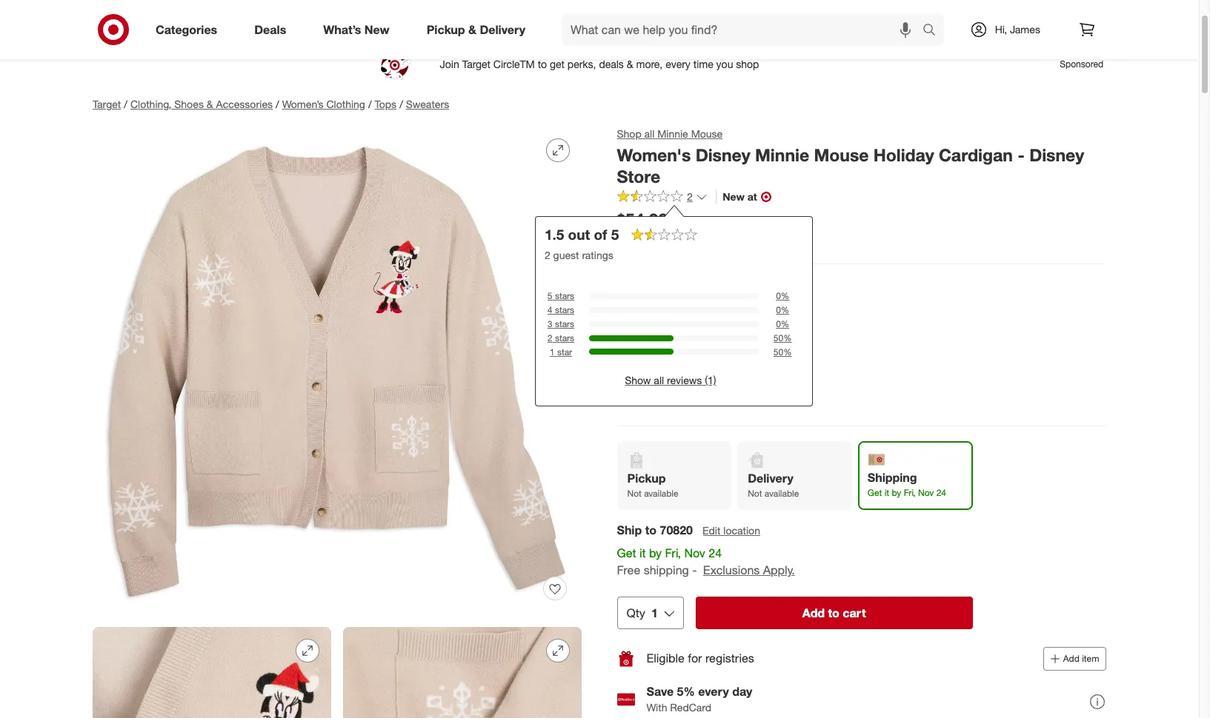 Task type: describe. For each thing, give the bounding box(es) containing it.
available for delivery
[[765, 488, 800, 500]]

women's
[[617, 145, 691, 165]]

1 horizontal spatial 1
[[652, 606, 658, 621]]

add item button
[[1044, 648, 1107, 671]]

0 horizontal spatial 5
[[548, 291, 553, 302]]

shipping
[[868, 471, 918, 485]]

size group womens
[[617, 280, 731, 295]]

store
[[617, 166, 661, 187]]

reviews
[[667, 374, 703, 387]]

at
[[748, 191, 758, 203]]

james
[[1010, 23, 1041, 36]]

5 stars
[[548, 291, 575, 302]]

nov inside shipping get it by fri, nov 24
[[919, 488, 934, 499]]

shipping
[[644, 563, 689, 578]]

pickup not available
[[628, 471, 679, 500]]

ship to 70820
[[617, 523, 693, 538]]

advertisement region
[[81, 47, 1118, 82]]

group
[[643, 280, 676, 295]]

to for cart
[[829, 606, 840, 621]]

gifts
[[571, 10, 591, 23]]

1 horizontal spatial xl
[[706, 382, 721, 397]]

save on top gifts & find new deals each week. start saving
[[512, 10, 788, 23]]

ship
[[617, 523, 642, 538]]

pickup for &
[[427, 22, 465, 37]]

% for 3 stars
[[781, 319, 790, 330]]

hi, james
[[995, 23, 1041, 36]]

3 / from the left
[[368, 98, 372, 110]]

50 for stars
[[774, 333, 784, 344]]

2 for 2
[[687, 191, 693, 203]]

1 horizontal spatial minnie
[[756, 145, 810, 165]]

$54.99
[[617, 209, 668, 230]]

get inside get it by fri, nov 24 free shipping - exclusions apply.
[[617, 546, 637, 561]]

location
[[724, 525, 761, 537]]

tops link
[[375, 98, 397, 110]]

5%
[[678, 685, 696, 700]]

xl link
[[696, 373, 730, 405]]

every
[[699, 685, 729, 700]]

size for size group womens
[[617, 280, 640, 295]]

clothing, shoes & accessories link
[[130, 98, 273, 110]]

0 for 3 stars
[[777, 319, 781, 330]]

womens plus link
[[692, 305, 784, 338]]

apply.
[[764, 563, 795, 578]]

50 for star
[[774, 347, 784, 358]]

sweaters
[[406, 98, 449, 110]]

search button
[[916, 13, 952, 49]]

4 / from the left
[[400, 98, 403, 110]]

womens up womens plus
[[682, 280, 731, 295]]

online
[[699, 234, 727, 247]]

save for 5%
[[647, 685, 674, 700]]

(1)
[[705, 374, 717, 387]]

l link
[[657, 373, 690, 405]]

what's
[[323, 22, 361, 37]]

50 % for stars
[[774, 333, 792, 344]]

womens link
[[619, 305, 687, 338]]

cardigan
[[939, 145, 1014, 165]]

redcard
[[671, 702, 712, 715]]

for
[[688, 652, 703, 667]]

save for on
[[512, 10, 535, 23]]

categories
[[156, 22, 217, 37]]

available for pickup
[[645, 488, 679, 500]]

delivery not available
[[748, 471, 800, 500]]

holiday
[[874, 145, 935, 165]]

2 guest ratings
[[545, 249, 614, 262]]

new
[[623, 10, 643, 23]]

0 vertical spatial minnie
[[658, 127, 689, 140]]

new at
[[723, 191, 758, 203]]

delivery inside "delivery not available"
[[748, 471, 794, 486]]

women's
[[282, 98, 324, 110]]

3 stars
[[548, 319, 575, 330]]

on
[[538, 10, 550, 23]]

edit
[[703, 525, 721, 537]]

0 % for 3 stars
[[777, 319, 790, 330]]

categories link
[[143, 13, 236, 46]]

pickup & delivery link
[[414, 13, 544, 46]]

start
[[729, 10, 754, 23]]

50 % for star
[[774, 347, 792, 358]]

% for 2 stars
[[784, 333, 792, 344]]

registries
[[706, 652, 755, 667]]

group containing size group
[[616, 280, 1107, 344]]

shop all minnie mouse women's disney minnie mouse holiday cardigan - disney store
[[617, 127, 1085, 187]]

shop
[[617, 127, 642, 140]]

womens for womens 'link'
[[629, 314, 677, 329]]

all for show all reviews (1)
[[654, 374, 665, 387]]

deals
[[646, 10, 670, 23]]

4
[[548, 305, 553, 316]]

guest
[[554, 249, 580, 262]]

sweaters link
[[406, 98, 449, 110]]

saving
[[756, 10, 788, 23]]

- inside get it by fri, nov 24 free shipping - exclusions apply.
[[693, 563, 697, 578]]

stars for 2 stars
[[555, 333, 575, 344]]

24 inside shipping get it by fri, nov 24
[[937, 488, 947, 499]]

search
[[916, 23, 952, 38]]

% for 4 stars
[[781, 305, 790, 316]]

deals
[[254, 22, 286, 37]]

by inside shipping get it by fri, nov 24
[[892, 488, 902, 499]]

not for pickup
[[628, 488, 642, 500]]

& for save on top gifts & find new deals each week. start saving
[[594, 10, 600, 23]]

qty
[[627, 606, 646, 621]]

ratings
[[582, 249, 614, 262]]

hi,
[[995, 23, 1007, 36]]

add item
[[1064, 654, 1100, 665]]

women&#39;s disney minnie mouse holiday cardigan - disney store, 1 of 5 image
[[93, 127, 582, 616]]

1.5
[[545, 226, 565, 243]]

free
[[617, 563, 641, 578]]

1 vertical spatial new
[[723, 191, 745, 203]]

- inside shop all minnie mouse women's disney minnie mouse holiday cardigan - disney store
[[1018, 145, 1025, 165]]

add to cart button
[[696, 597, 973, 630]]



Task type: vqa. For each thing, say whether or not it's contained in the screenshot.
Xbox Series X Console's the Add to cart
no



Task type: locate. For each thing, give the bounding box(es) containing it.
1 0 from the top
[[777, 291, 781, 302]]

add for add item
[[1064, 654, 1080, 665]]

$54.99 when purchased online
[[617, 209, 727, 247]]

by inside get it by fri, nov 24 free shipping - exclusions apply.
[[650, 546, 662, 561]]

0 vertical spatial 24
[[937, 488, 947, 499]]

image gallery element
[[93, 127, 582, 719]]

0 vertical spatial 50
[[774, 333, 784, 344]]

2 vertical spatial 2
[[548, 333, 553, 344]]

5 up the 4
[[548, 291, 553, 302]]

2 up $54.99 when purchased online
[[687, 191, 693, 203]]

1 vertical spatial group
[[616, 347, 1107, 411]]

with
[[647, 702, 668, 715]]

0 vertical spatial nov
[[919, 488, 934, 499]]

pickup & delivery
[[427, 22, 526, 37]]

add left item
[[1064, 654, 1080, 665]]

1 horizontal spatial fri,
[[904, 488, 916, 499]]

delivery
[[480, 22, 526, 37], [748, 471, 794, 486]]

womens for womens plus
[[702, 314, 748, 329]]

1 vertical spatial pickup
[[628, 471, 666, 486]]

- right shipping
[[693, 563, 697, 578]]

0 horizontal spatial -
[[693, 563, 697, 578]]

0 vertical spatial 1
[[550, 347, 555, 358]]

accessories
[[216, 98, 273, 110]]

0 vertical spatial it
[[885, 488, 890, 499]]

eligible for registries
[[647, 652, 755, 667]]

edit location button
[[702, 523, 762, 540]]

fri,
[[904, 488, 916, 499], [666, 546, 681, 561]]

2 50 % from the top
[[774, 347, 792, 358]]

70820
[[660, 523, 693, 538]]

exclusions apply. link
[[704, 563, 795, 578]]

1 horizontal spatial nov
[[919, 488, 934, 499]]

size left group
[[617, 280, 640, 295]]

1 stars from the top
[[555, 291, 575, 302]]

add to cart
[[803, 606, 866, 621]]

1 vertical spatial 1
[[652, 606, 658, 621]]

xl up show
[[646, 348, 661, 362]]

0 horizontal spatial add
[[803, 606, 825, 621]]

0 for 4 stars
[[777, 305, 781, 316]]

1 group from the top
[[616, 280, 1107, 344]]

3 0 % from the top
[[777, 319, 790, 330]]

show all reviews (1) button
[[625, 373, 717, 388]]

1 50 % from the top
[[774, 333, 792, 344]]

0 % for 5 stars
[[777, 291, 790, 302]]

1 vertical spatial minnie
[[756, 145, 810, 165]]

0 horizontal spatial available
[[645, 488, 679, 500]]

0 horizontal spatial not
[[628, 488, 642, 500]]

2 0 from the top
[[777, 305, 781, 316]]

stars for 5 stars
[[555, 291, 575, 302]]

save up with
[[647, 685, 674, 700]]

add for add to cart
[[803, 606, 825, 621]]

1.5 out of 5
[[545, 226, 619, 243]]

2 vertical spatial 0 %
[[777, 319, 790, 330]]

1 horizontal spatial delivery
[[748, 471, 794, 486]]

2 available from the left
[[765, 488, 800, 500]]

0 horizontal spatial minnie
[[658, 127, 689, 140]]

1 disney from the left
[[696, 145, 751, 165]]

0 vertical spatial save
[[512, 10, 535, 23]]

save inside save 5% every day with redcard
[[647, 685, 674, 700]]

day
[[733, 685, 753, 700]]

0 horizontal spatial new
[[365, 22, 390, 37]]

1 vertical spatial 0 %
[[777, 305, 790, 316]]

% for 5 stars
[[781, 291, 790, 302]]

minnie up at
[[756, 145, 810, 165]]

size chart button
[[667, 348, 715, 364]]

to
[[646, 523, 657, 538], [829, 606, 840, 621]]

stars up 4 stars
[[555, 291, 575, 302]]

stars up star
[[555, 333, 575, 344]]

fri, inside shipping get it by fri, nov 24
[[904, 488, 916, 499]]

1 not from the left
[[628, 488, 642, 500]]

women&#39;s disney minnie mouse holiday cardigan - disney store, 3 of 5 image
[[343, 628, 582, 719]]

stars up 2 stars
[[555, 319, 575, 330]]

0 vertical spatial group
[[616, 280, 1107, 344]]

1 star
[[550, 347, 573, 358]]

plus
[[752, 314, 775, 329]]

0 for 5 stars
[[777, 291, 781, 302]]

1 vertical spatial fri,
[[666, 546, 681, 561]]

1 vertical spatial 50
[[774, 347, 784, 358]]

What can we help you find? suggestions appear below search field
[[562, 13, 926, 46]]

1 vertical spatial delivery
[[748, 471, 794, 486]]

2 horizontal spatial &
[[594, 10, 600, 23]]

each
[[673, 10, 696, 23]]

to for 70820
[[646, 523, 657, 538]]

to left cart
[[829, 606, 840, 621]]

new right what's
[[365, 22, 390, 37]]

find
[[603, 10, 621, 23]]

& right shoes
[[207, 98, 213, 110]]

5
[[612, 226, 619, 243], [548, 291, 553, 302]]

1 / from the left
[[124, 98, 127, 110]]

chart
[[690, 349, 714, 362]]

3
[[548, 319, 553, 330]]

0 vertical spatial 0
[[777, 291, 781, 302]]

clothing
[[327, 98, 365, 110]]

womens
[[682, 280, 731, 295], [629, 314, 677, 329], [702, 314, 748, 329]]

all inside shop all minnie mouse women's disney minnie mouse holiday cardigan - disney store
[[645, 127, 655, 140]]

0 vertical spatial 0 %
[[777, 291, 790, 302]]

nov
[[919, 488, 934, 499], [685, 546, 706, 561]]

0 horizontal spatial delivery
[[480, 22, 526, 37]]

to right the "ship"
[[646, 523, 657, 538]]

1 horizontal spatial save
[[647, 685, 674, 700]]

it
[[885, 488, 890, 499], [640, 546, 646, 561]]

/ right tops
[[400, 98, 403, 110]]

1 vertical spatial 50 %
[[774, 347, 792, 358]]

by up shipping
[[650, 546, 662, 561]]

3 stars from the top
[[555, 319, 575, 330]]

1 0 % from the top
[[777, 291, 790, 302]]

0 vertical spatial all
[[645, 127, 655, 140]]

1 vertical spatial it
[[640, 546, 646, 561]]

it inside shipping get it by fri, nov 24
[[885, 488, 890, 499]]

all for shop all minnie mouse women's disney minnie mouse holiday cardigan - disney store
[[645, 127, 655, 140]]

1
[[550, 347, 555, 358], [652, 606, 658, 621]]

0 horizontal spatial get
[[617, 546, 637, 561]]

when
[[617, 234, 644, 247]]

0 horizontal spatial disney
[[696, 145, 751, 165]]

0 horizontal spatial mouse
[[692, 127, 723, 140]]

0
[[777, 291, 781, 302], [777, 305, 781, 316], [777, 319, 781, 330]]

/ left tops link
[[368, 98, 372, 110]]

0 vertical spatial -
[[1018, 145, 1025, 165]]

2 inside 2 link
[[687, 191, 693, 203]]

purchased
[[647, 234, 697, 247]]

3 0 from the top
[[777, 319, 781, 330]]

0 horizontal spatial 24
[[709, 546, 722, 561]]

not inside "delivery not available"
[[748, 488, 763, 500]]

50
[[774, 333, 784, 344], [774, 347, 784, 358]]

2 0 % from the top
[[777, 305, 790, 316]]

1 vertical spatial 0
[[777, 305, 781, 316]]

save 5% every day with redcard
[[647, 685, 753, 715]]

get inside shipping get it by fri, nov 24
[[868, 488, 883, 499]]

0 vertical spatial 2
[[687, 191, 693, 203]]

0 vertical spatial xl
[[646, 348, 661, 362]]

tops
[[375, 98, 397, 110]]

0 vertical spatial new
[[365, 22, 390, 37]]

0 horizontal spatial 1
[[550, 347, 555, 358]]

exclusions
[[704, 563, 760, 578]]

qty 1
[[627, 606, 658, 621]]

4 stars
[[548, 305, 575, 316]]

add left cart
[[803, 606, 825, 621]]

what's new
[[323, 22, 390, 37]]

top
[[553, 10, 568, 23]]

size left chart at the right of the page
[[667, 349, 687, 362]]

delivery left on
[[480, 22, 526, 37]]

m
[[630, 382, 640, 397]]

all
[[645, 127, 655, 140], [654, 374, 665, 387]]

2 for 2 stars
[[548, 333, 553, 344]]

1 horizontal spatial -
[[1018, 145, 1025, 165]]

0 horizontal spatial by
[[650, 546, 662, 561]]

1 left star
[[550, 347, 555, 358]]

1 horizontal spatial available
[[765, 488, 800, 500]]

0 vertical spatial pickup
[[427, 22, 465, 37]]

24 inside get it by fri, nov 24 free shipping - exclusions apply.
[[709, 546, 722, 561]]

womens left plus
[[702, 314, 748, 329]]

it up free
[[640, 546, 646, 561]]

1 horizontal spatial 24
[[937, 488, 947, 499]]

size inside the size xl size chart
[[667, 349, 687, 362]]

deals link
[[242, 13, 305, 46]]

edit location
[[703, 525, 761, 537]]

1 vertical spatial all
[[654, 374, 665, 387]]

group
[[616, 280, 1107, 344], [616, 347, 1107, 411]]

target
[[93, 98, 121, 110]]

0 horizontal spatial fri,
[[666, 546, 681, 561]]

& left on
[[468, 22, 477, 37]]

/ right target link
[[124, 98, 127, 110]]

womens plus
[[702, 314, 775, 329]]

1 50 from the top
[[774, 333, 784, 344]]

size up show
[[617, 348, 640, 362]]

get it by fri, nov 24 free shipping - exclusions apply.
[[617, 546, 795, 578]]

save left on
[[512, 10, 535, 23]]

week.
[[699, 10, 726, 23]]

get down shipping
[[868, 488, 883, 499]]

new left at
[[723, 191, 745, 203]]

all left the l
[[654, 374, 665, 387]]

add
[[803, 606, 825, 621], [1064, 654, 1080, 665]]

1 right qty
[[652, 606, 658, 621]]

stars up 3 stars
[[555, 305, 575, 316]]

2 disney from the left
[[1030, 145, 1085, 165]]

show all reviews (1)
[[625, 374, 717, 387]]

0 vertical spatial by
[[892, 488, 902, 499]]

not for delivery
[[748, 488, 763, 500]]

1 horizontal spatial add
[[1064, 654, 1080, 665]]

get up free
[[617, 546, 637, 561]]

by down shipping
[[892, 488, 902, 499]]

1 horizontal spatial pickup
[[628, 471, 666, 486]]

5 right of
[[612, 226, 619, 243]]

all inside button
[[654, 374, 665, 387]]

0 horizontal spatial xl
[[646, 348, 661, 362]]

1 horizontal spatial mouse
[[815, 145, 869, 165]]

2 vertical spatial 0
[[777, 319, 781, 330]]

women&#39;s disney minnie mouse holiday cardigan - disney store, 2 of 5 image
[[93, 628, 331, 719]]

target link
[[93, 98, 121, 110]]

get
[[868, 488, 883, 499], [617, 546, 637, 561]]

2 stars
[[548, 333, 575, 344]]

0 vertical spatial fri,
[[904, 488, 916, 499]]

0 horizontal spatial pickup
[[427, 22, 465, 37]]

2 left "guest"
[[545, 249, 551, 262]]

delivery inside pickup & delivery link
[[480, 22, 526, 37]]

fri, up shipping
[[666, 546, 681, 561]]

0 vertical spatial to
[[646, 523, 657, 538]]

size xl size chart
[[617, 348, 714, 362]]

0 horizontal spatial it
[[640, 546, 646, 561]]

fri, inside get it by fri, nov 24 free shipping - exclusions apply.
[[666, 546, 681, 561]]

0 % for 4 stars
[[777, 305, 790, 316]]

1 horizontal spatial 5
[[612, 226, 619, 243]]

- right cardigan
[[1018, 145, 1025, 165]]

minnie up women's
[[658, 127, 689, 140]]

0 horizontal spatial save
[[512, 10, 535, 23]]

1 horizontal spatial not
[[748, 488, 763, 500]]

delivery up location in the bottom right of the page
[[748, 471, 794, 486]]

clothing,
[[130, 98, 171, 110]]

l
[[670, 382, 677, 397]]

cart
[[843, 606, 866, 621]]

2 not from the left
[[748, 488, 763, 500]]

1 vertical spatial nov
[[685, 546, 706, 561]]

disney
[[696, 145, 751, 165], [1030, 145, 1085, 165]]

1 vertical spatial to
[[829, 606, 840, 621]]

available inside pickup not available
[[645, 488, 679, 500]]

shipping get it by fri, nov 24
[[868, 471, 947, 499]]

2 down 3
[[548, 333, 553, 344]]

nov inside get it by fri, nov 24 free shipping - exclusions apply.
[[685, 546, 706, 561]]

1 vertical spatial xl
[[706, 382, 721, 397]]

4 stars from the top
[[555, 333, 575, 344]]

0 vertical spatial get
[[868, 488, 883, 499]]

size for size xl size chart
[[617, 348, 640, 362]]

1 vertical spatial by
[[650, 546, 662, 561]]

2 link
[[617, 190, 708, 207]]

by
[[892, 488, 902, 499], [650, 546, 662, 561]]

all right shop
[[645, 127, 655, 140]]

1 vertical spatial 24
[[709, 546, 722, 561]]

xl right reviews
[[706, 382, 721, 397]]

0 vertical spatial add
[[803, 606, 825, 621]]

1 horizontal spatial &
[[468, 22, 477, 37]]

size
[[617, 280, 640, 295], [617, 348, 640, 362], [667, 349, 687, 362]]

fri, down shipping
[[904, 488, 916, 499]]

group containing size
[[616, 347, 1107, 411]]

not up the "ship"
[[628, 488, 642, 500]]

stars for 3 stars
[[555, 319, 575, 330]]

1 horizontal spatial to
[[829, 606, 840, 621]]

womens down group
[[629, 314, 677, 329]]

not inside pickup not available
[[628, 488, 642, 500]]

star
[[558, 347, 573, 358]]

stars
[[555, 291, 575, 302], [555, 305, 575, 316], [555, 319, 575, 330], [555, 333, 575, 344]]

pickup for not
[[628, 471, 666, 486]]

1 vertical spatial 5
[[548, 291, 553, 302]]

not up location in the bottom right of the page
[[748, 488, 763, 500]]

item
[[1083, 654, 1100, 665]]

1 vertical spatial -
[[693, 563, 697, 578]]

what's new link
[[311, 13, 408, 46]]

target / clothing, shoes & accessories / women's clothing / tops / sweaters
[[93, 98, 449, 110]]

available inside "delivery not available"
[[765, 488, 800, 500]]

& for target / clothing, shoes & accessories / women's clothing / tops / sweaters
[[207, 98, 213, 110]]

0 horizontal spatial to
[[646, 523, 657, 538]]

1 horizontal spatial new
[[723, 191, 745, 203]]

% for 1 star
[[784, 347, 792, 358]]

1 vertical spatial 2
[[545, 249, 551, 262]]

it down shipping
[[885, 488, 890, 499]]

1 vertical spatial add
[[1064, 654, 1080, 665]]

2 stars from the top
[[555, 305, 575, 316]]

1 horizontal spatial get
[[868, 488, 883, 499]]

pickup inside pickup not available
[[628, 471, 666, 486]]

to inside button
[[829, 606, 840, 621]]

0 vertical spatial 50 %
[[774, 333, 792, 344]]

it inside get it by fri, nov 24 free shipping - exclusions apply.
[[640, 546, 646, 561]]

1 available from the left
[[645, 488, 679, 500]]

2 for 2 guest ratings
[[545, 249, 551, 262]]

save
[[512, 10, 535, 23], [647, 685, 674, 700]]

1 vertical spatial get
[[617, 546, 637, 561]]

0 horizontal spatial nov
[[685, 546, 706, 561]]

womens inside 'link'
[[629, 314, 677, 329]]

2 group from the top
[[616, 347, 1107, 411]]

1 horizontal spatial by
[[892, 488, 902, 499]]

0 horizontal spatial &
[[207, 98, 213, 110]]

0 vertical spatial mouse
[[692, 127, 723, 140]]

1 horizontal spatial disney
[[1030, 145, 1085, 165]]

1 vertical spatial save
[[647, 685, 674, 700]]

2 50 from the top
[[774, 347, 784, 358]]

0 %
[[777, 291, 790, 302], [777, 305, 790, 316], [777, 319, 790, 330]]

0 vertical spatial 5
[[612, 226, 619, 243]]

/ left the women's at the left
[[276, 98, 279, 110]]

shoes
[[174, 98, 204, 110]]

0 vertical spatial delivery
[[480, 22, 526, 37]]

2
[[687, 191, 693, 203], [545, 249, 551, 262], [548, 333, 553, 344]]

stars for 4 stars
[[555, 305, 575, 316]]

2 / from the left
[[276, 98, 279, 110]]

1 horizontal spatial it
[[885, 488, 890, 499]]

& left find
[[594, 10, 600, 23]]

out
[[569, 226, 590, 243]]

m link
[[619, 373, 652, 405]]

1 vertical spatial mouse
[[815, 145, 869, 165]]



